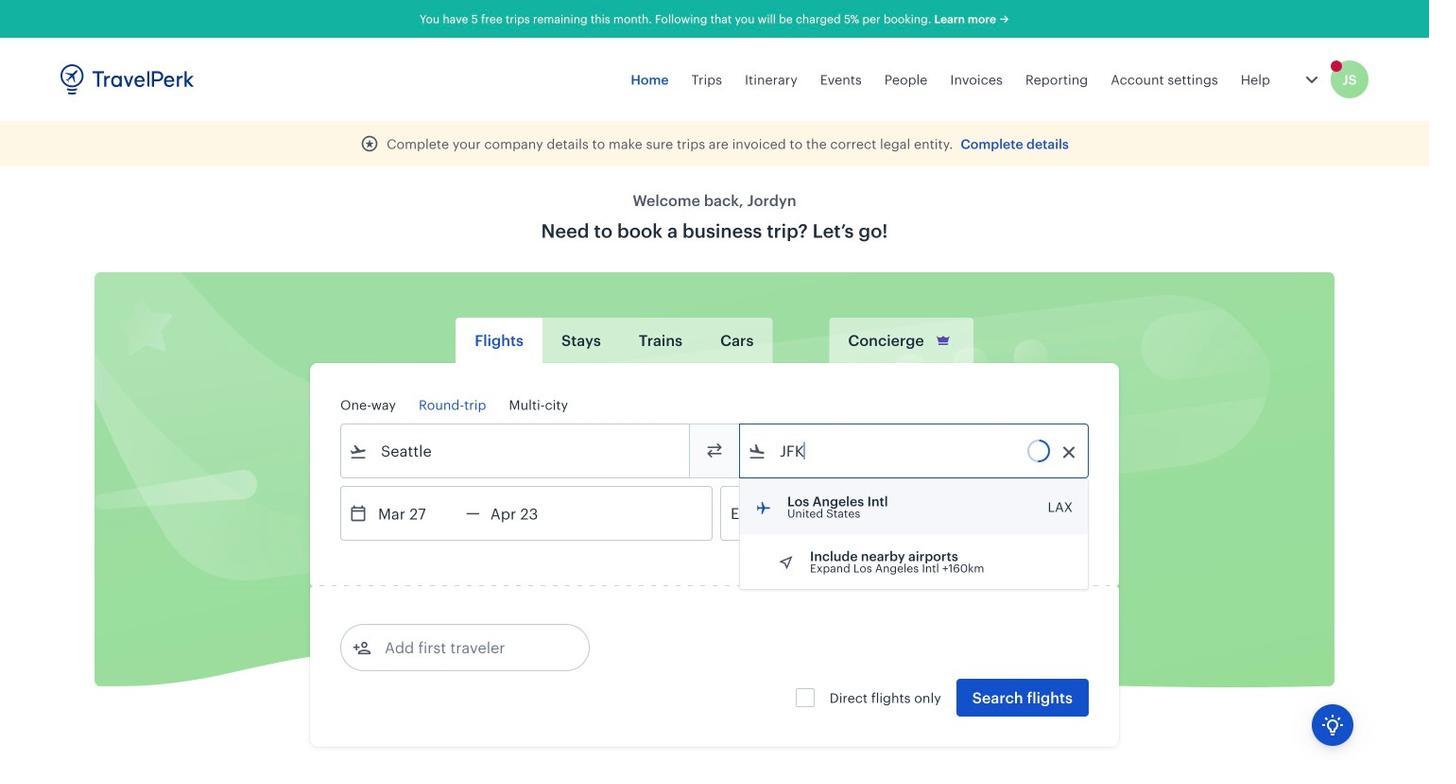 Task type: describe. For each thing, give the bounding box(es) containing it.
Depart text field
[[368, 487, 466, 540]]

To search field
[[767, 436, 1064, 466]]



Task type: locate. For each thing, give the bounding box(es) containing it.
From search field
[[368, 436, 665, 466]]

Add first traveler search field
[[372, 632, 568, 663]]

Return text field
[[480, 487, 578, 540]]



